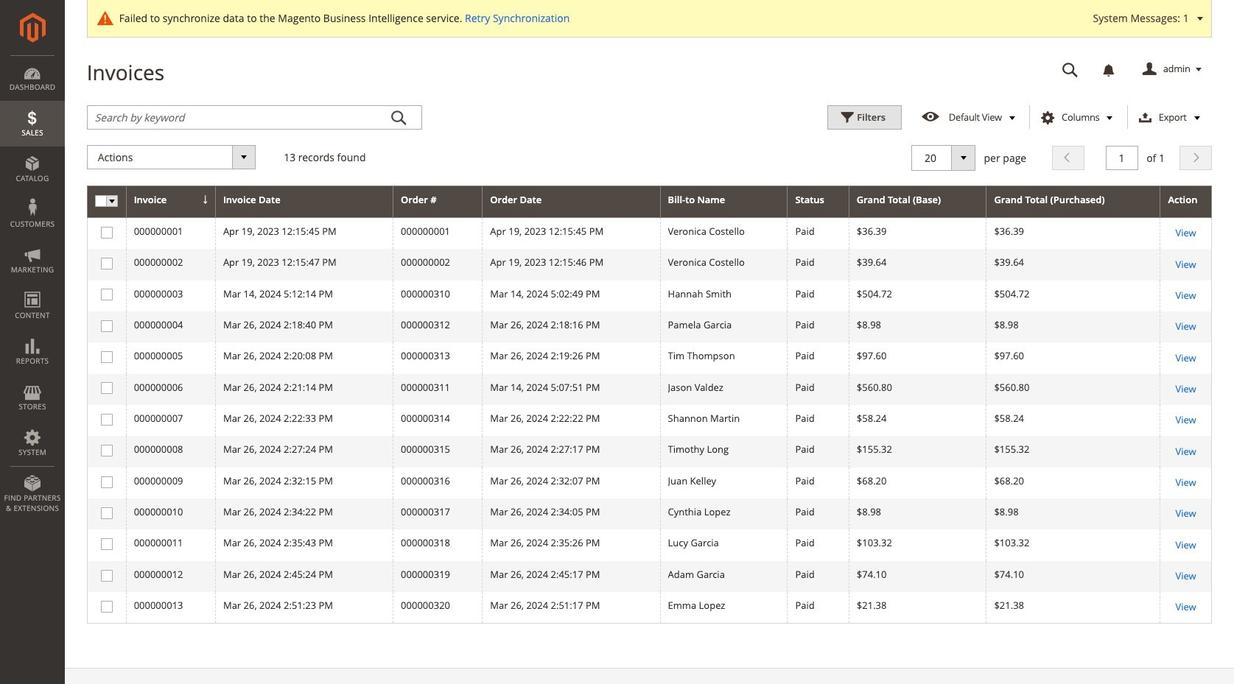 Task type: locate. For each thing, give the bounding box(es) containing it.
None checkbox
[[101, 227, 110, 236], [101, 320, 110, 330], [101, 352, 110, 361], [101, 383, 110, 392], [101, 414, 110, 424], [101, 508, 110, 517], [101, 539, 110, 548], [101, 227, 110, 236], [101, 320, 110, 330], [101, 352, 110, 361], [101, 383, 110, 392], [101, 414, 110, 424], [101, 508, 110, 517], [101, 539, 110, 548]]

None checkbox
[[101, 258, 110, 268], [101, 289, 110, 299], [101, 445, 110, 455], [101, 476, 110, 486], [101, 570, 110, 580], [101, 601, 110, 611], [101, 258, 110, 268], [101, 289, 110, 299], [101, 445, 110, 455], [101, 476, 110, 486], [101, 570, 110, 580], [101, 601, 110, 611]]

menu bar
[[0, 55, 65, 521]]

None text field
[[1052, 57, 1089, 83], [923, 150, 968, 166], [1052, 57, 1089, 83], [923, 150, 968, 166]]

None number field
[[1106, 146, 1138, 170]]

magento admin panel image
[[20, 13, 45, 43]]

Search by keyword text field
[[87, 105, 422, 129]]



Task type: vqa. For each thing, say whether or not it's contained in the screenshot.
From TEXT BOX
no



